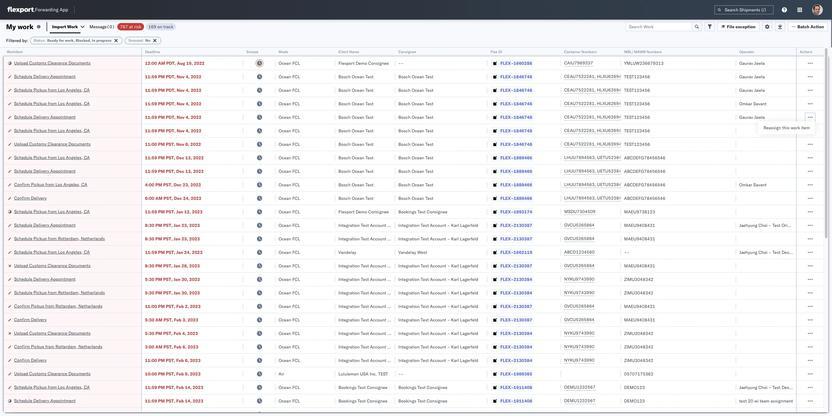 Task type: locate. For each thing, give the bounding box(es) containing it.
destination up assignment
[[782, 385, 804, 390]]

3 schedule pickup from los angeles, ca button from the top
[[14, 127, 90, 134]]

pickup for the schedule pickup from rotterdam, netherlands button for 8:30 pm pst, jan 23, 2023
[[33, 236, 47, 241]]

destination down origin on the bottom right of page
[[782, 250, 804, 255]]

ca inside "link"
[[81, 182, 87, 187]]

1 documents from the top
[[68, 60, 91, 66]]

0 vertical spatial omkar savant
[[739, 101, 767, 106]]

2023 for first "schedule delivery appointment" button from the bottom
[[193, 398, 203, 404]]

2 vertical spatial confirm delivery
[[14, 357, 47, 363]]

169
[[148, 24, 156, 29]]

1 vertical spatial omkar savant
[[739, 182, 767, 188]]

ocean fcl for confirm pickup from los angeles, ca button
[[279, 182, 300, 188]]

lhuu7894563,
[[564, 155, 596, 160], [564, 168, 596, 174], [564, 182, 596, 187], [564, 195, 596, 201]]

message
[[90, 24, 107, 29]]

0 vertical spatial confirm delivery link
[[14, 195, 47, 201]]

ceau7522281, hlxu6269489, hlxu8034992 for 1st schedule delivery appointment link from the top
[[564, 74, 660, 79]]

los inside "link"
[[55, 182, 62, 187]]

work right this
[[791, 125, 800, 131]]

pickup for confirm pickup from rotterdam, netherlands "button" related to 11:00 pm pst, feb 2, 2023
[[31, 303, 44, 309]]

2 30, from the top
[[182, 290, 188, 296]]

0 vertical spatial 14,
[[185, 385, 192, 390]]

schedule for 4th schedule pickup from los angeles, ca button from the bottom of the page
[[14, 155, 32, 160]]

gaurav
[[739, 60, 753, 66], [739, 74, 753, 79], [739, 87, 753, 93], [739, 114, 753, 120]]

fcl for schedule pickup from los angeles, ca link related to third schedule pickup from los angeles, ca button from the top of the page
[[292, 128, 300, 133]]

-- for flex-1660288
[[398, 60, 404, 66]]

3 gaurav from the top
[[739, 87, 753, 93]]

from for confirm pickup from los angeles, ca button
[[45, 182, 54, 187]]

fcl for schedule pickup from los angeles, ca link for 1st schedule pickup from los angeles, ca button from the bottom
[[292, 385, 300, 390]]

bookings test consignee
[[398, 209, 447, 215], [338, 385, 387, 390], [398, 385, 447, 390], [338, 398, 387, 404], [398, 398, 447, 404]]

1 vertical spatial schedule pickup from rotterdam, netherlands button
[[14, 290, 105, 296]]

1 lhuu7894563, from the top
[[564, 155, 596, 160]]

6 ocean fcl from the top
[[279, 128, 300, 133]]

4 schedule pickup from los angeles, ca from the top
[[14, 155, 90, 160]]

lhuu7894563, uetu5238478
[[564, 155, 627, 160], [564, 168, 627, 174], [564, 182, 627, 187], [564, 195, 627, 201]]

air
[[279, 371, 284, 377]]

am right 3:00
[[155, 344, 162, 350]]

confirm pickup from rotterdam, netherlands link for 11:00
[[14, 303, 102, 309]]

bookings for schedule pickup from los angeles, ca link for 1st schedule pickup from los angeles, ca button from the bottom
[[398, 385, 416, 390]]

5 confirm from the top
[[14, 344, 30, 349]]

3 jawla from the top
[[754, 87, 765, 93]]

netherlands for 3:00
[[78, 344, 102, 349]]

dec for schedule pickup from los angeles, ca
[[176, 155, 184, 160]]

2 hlxu6269489, from the top
[[597, 87, 628, 93]]

jan left 28,
[[174, 263, 180, 269]]

0 vertical spatial demu1232567
[[564, 385, 596, 390]]

6 ceau7522281, hlxu6269489, hlxu8034992 from the top
[[564, 141, 660, 147]]

angeles, inside "link"
[[63, 182, 80, 187]]

4 nyku9743990 from the top
[[564, 344, 594, 350]]

jaehyung choi - test destination agent
[[739, 250, 817, 255], [739, 385, 817, 390]]

documents
[[68, 60, 91, 66], [68, 141, 91, 147], [68, 263, 91, 268], [68, 330, 91, 336], [68, 371, 91, 376]]

5 gvcu5265864 from the top
[[564, 317, 595, 323]]

0 vertical spatial confirm pickup from rotterdam, netherlands
[[14, 303, 102, 309]]

from inside "link"
[[45, 182, 54, 187]]

22 ocean fcl from the top
[[279, 344, 300, 350]]

schedule pickup from rotterdam, netherlands for 5:30 pm pst, jan 30, 2023
[[14, 290, 105, 295]]

5 schedule delivery appointment link from the top
[[14, 276, 76, 282]]

nyku9743990 for schedule pickup from rotterdam, netherlands
[[564, 290, 594, 295]]

consignee
[[398, 49, 416, 54], [368, 60, 389, 66], [368, 209, 389, 215], [427, 209, 447, 215], [367, 385, 387, 390], [427, 385, 447, 390], [367, 398, 387, 404], [427, 398, 447, 404]]

ymluw236679313
[[624, 60, 664, 66]]

dec down 11:00 pm pst, nov 8, 2022
[[176, 155, 184, 160]]

1 vertical spatial confirm delivery link
[[14, 317, 47, 323]]

0 vertical spatial omkar
[[739, 101, 752, 106]]

customs for 10:00 pm pst, feb 9, 2023
[[29, 371, 46, 376]]

0 vertical spatial work
[[18, 22, 33, 31]]

23, up 11:59 pm pst, jan 24, 2023 in the bottom left of the page
[[182, 236, 188, 242]]

0 horizontal spatial numbers
[[582, 49, 597, 54]]

1 vertical spatial 14,
[[185, 398, 192, 404]]

ocean fcl
[[279, 60, 300, 66], [279, 74, 300, 79], [279, 87, 300, 93], [279, 101, 300, 106], [279, 114, 300, 120], [279, 128, 300, 133], [279, 141, 300, 147], [279, 155, 300, 160], [279, 168, 300, 174], [279, 182, 300, 188], [279, 196, 300, 201], [279, 209, 300, 215], [279, 223, 300, 228], [279, 236, 300, 242], [279, 250, 300, 255], [279, 263, 300, 269], [279, 277, 300, 282], [279, 290, 300, 296], [279, 304, 300, 309], [279, 317, 300, 323], [279, 331, 300, 336], [279, 344, 300, 350], [279, 358, 300, 363], [279, 385, 300, 390], [279, 398, 300, 404]]

1 vertical spatial schedule pickup from rotterdam, netherlands link
[[14, 290, 105, 296]]

dec up 4:00 pm pst, dec 23, 2022
[[176, 168, 184, 174]]

-
[[398, 60, 401, 66], [401, 60, 404, 66], [387, 223, 390, 228], [447, 223, 450, 228], [769, 223, 771, 228], [387, 236, 390, 242], [447, 236, 450, 242], [624, 250, 627, 255], [627, 250, 630, 255], [769, 250, 771, 255], [387, 263, 390, 269], [447, 263, 450, 269], [387, 277, 390, 282], [447, 277, 450, 282], [387, 290, 390, 296], [447, 290, 450, 296], [387, 304, 390, 309], [447, 304, 450, 309], [387, 317, 390, 323], [447, 317, 450, 323], [387, 331, 390, 336], [447, 331, 450, 336], [387, 344, 390, 350], [447, 344, 450, 350], [387, 358, 390, 363], [447, 358, 450, 363], [398, 371, 401, 377], [401, 371, 404, 377], [769, 385, 771, 390]]

8:30 pm pst, jan 23, 2023 down 11:59 pm pst, jan 12, 2023
[[145, 223, 200, 228]]

1 omkar savant from the top
[[739, 101, 767, 106]]

2 vertical spatial 23,
[[182, 236, 188, 242]]

0 vertical spatial 11:59 pm pst, feb 14, 2023
[[145, 385, 203, 390]]

2 omkar savant from the top
[[739, 182, 767, 188]]

consignee button
[[395, 48, 481, 54]]

1 vertical spatial 6,
[[185, 358, 189, 363]]

1 vertical spatial confirm pickup from rotterdam, netherlands link
[[14, 344, 102, 350]]

1 vertical spatial 24,
[[184, 250, 191, 255]]

2 schedule pickup from rotterdam, netherlands button from the top
[[14, 290, 105, 296]]

flex-2130384 for confirm pickup from rotterdam, netherlands
[[500, 344, 532, 350]]

3 flex-2130387 from the top
[[500, 263, 532, 269]]

schedule pickup from rotterdam, netherlands button
[[14, 235, 105, 242], [14, 290, 105, 296]]

this
[[782, 125, 790, 131]]

1 vertical spatial flex-1911408
[[500, 398, 532, 404]]

20
[[748, 398, 753, 404]]

1 confirm pickup from rotterdam, netherlands from the top
[[14, 303, 102, 309]]

14 flex- from the top
[[500, 236, 514, 242]]

0 vertical spatial flex-1911408
[[500, 385, 532, 390]]

2 nyku9743990 from the top
[[564, 290, 594, 295]]

pm for fifth schedule pickup from los angeles, ca button
[[158, 209, 165, 215]]

schedule pickup from los angeles, ca
[[14, 87, 90, 93], [14, 101, 90, 106], [14, 128, 90, 133], [14, 155, 90, 160], [14, 209, 90, 214], [14, 249, 90, 255], [14, 384, 90, 390]]

5 2130387 from the top
[[514, 317, 532, 323]]

0 horizontal spatial work
[[18, 22, 33, 31]]

11:00 for 11:00 pm pst, feb 2, 2023
[[145, 304, 157, 309]]

5:30 for confirm delivery
[[145, 317, 154, 323]]

2 confirm pickup from rotterdam, netherlands button from the top
[[14, 344, 102, 350]]

30, down 28,
[[182, 277, 188, 282]]

test
[[365, 74, 374, 79], [425, 74, 434, 79], [365, 87, 374, 93], [425, 87, 434, 93], [365, 101, 374, 106], [425, 101, 434, 106], [365, 114, 374, 120], [425, 114, 434, 120], [365, 128, 374, 133], [425, 128, 434, 133], [365, 141, 374, 147], [425, 141, 434, 147], [365, 155, 374, 160], [425, 155, 434, 160], [365, 168, 374, 174], [425, 168, 434, 174], [365, 182, 374, 188], [425, 182, 434, 188], [365, 196, 374, 201], [425, 196, 434, 201], [417, 209, 426, 215], [361, 223, 369, 228], [421, 223, 429, 228], [772, 223, 781, 228], [361, 236, 369, 242], [421, 236, 429, 242], [772, 250, 781, 255], [361, 263, 369, 269], [421, 263, 429, 269], [361, 277, 369, 282], [421, 277, 429, 282], [361, 290, 369, 296], [421, 290, 429, 296], [361, 304, 369, 309], [421, 304, 429, 309], [361, 317, 369, 323], [421, 317, 429, 323], [361, 331, 369, 336], [421, 331, 429, 336], [361, 344, 369, 350], [421, 344, 429, 350], [361, 358, 369, 363], [421, 358, 429, 363], [358, 385, 366, 390], [417, 385, 426, 390], [772, 385, 781, 390], [358, 398, 366, 404], [417, 398, 426, 404]]

hlxu6269489, for upload customs clearance documents link related to 11:00
[[597, 141, 628, 147]]

0 vertical spatial 13,
[[185, 155, 192, 160]]

5 zimu3048342 from the top
[[624, 358, 653, 363]]

8:30 down 6:00
[[145, 223, 154, 228]]

0 vertical spatial demo123
[[624, 385, 645, 390]]

0 vertical spatial flexport demo consignee
[[338, 60, 389, 66]]

schedule pickup from los angeles, ca for first schedule pickup from los angeles, ca button
[[14, 87, 90, 93]]

2 1911408 from the top
[[514, 398, 532, 404]]

1 vertical spatial demo
[[356, 209, 367, 215]]

schedule pickup from rotterdam, netherlands button for 5:30 pm pst, jan 30, 2023
[[14, 290, 105, 296]]

8:30 down 11:59 pm pst, jan 24, 2023 in the bottom left of the page
[[145, 263, 154, 269]]

0 vertical spatial jaehyung choi - test destination agent
[[739, 250, 817, 255]]

bosch ocean test
[[338, 74, 374, 79], [398, 74, 434, 79], [338, 87, 374, 93], [398, 87, 434, 93], [338, 101, 374, 106], [398, 101, 434, 106], [338, 114, 374, 120], [398, 114, 434, 120], [338, 128, 374, 133], [398, 128, 434, 133], [338, 141, 374, 147], [398, 141, 434, 147], [338, 155, 374, 160], [398, 155, 434, 160], [338, 168, 374, 174], [398, 168, 434, 174], [338, 182, 374, 188], [398, 182, 434, 188], [338, 196, 374, 201], [398, 196, 434, 201]]

1 vertical spatial 5:30 pm pst, jan 30, 2023
[[145, 290, 200, 296]]

19 fcl from the top
[[292, 304, 300, 309]]

0 vertical spatial demo
[[356, 60, 367, 66]]

consignee inside button
[[398, 49, 416, 54]]

choi down jaehyung choi - test origin agent
[[759, 250, 768, 255]]

15 schedule from the top
[[14, 398, 32, 403]]

savant for abcdefg78456546
[[753, 182, 767, 188]]

rotterdam, for 11:00 pm pst, feb 2, 2023
[[55, 303, 77, 309]]

gvcu5265864
[[564, 222, 595, 228], [564, 236, 595, 241], [564, 263, 595, 268], [564, 303, 595, 309], [564, 317, 595, 323]]

2022
[[194, 60, 205, 66], [191, 74, 201, 79], [191, 87, 201, 93], [191, 101, 201, 106], [191, 114, 201, 120], [191, 128, 201, 133], [190, 141, 201, 147], [193, 155, 204, 160], [193, 168, 204, 174], [190, 182, 201, 188], [191, 196, 201, 201]]

11:59 for fifth schedule pickup from los angeles, ca button schedule pickup from los angeles, ca link
[[145, 209, 157, 215]]

0 vertical spatial 8:30
[[145, 223, 154, 228]]

5 flex-2130387 from the top
[[500, 317, 532, 323]]

3 ceau7522281, from the top
[[564, 101, 596, 106]]

0 vertical spatial confirm pickup from rotterdam, netherlands link
[[14, 303, 102, 309]]

5:30 up 3:00
[[145, 331, 154, 336]]

2 flex-2130384 from the top
[[500, 290, 532, 296]]

0 vertical spatial 23,
[[183, 182, 189, 188]]

4 11:59 pm pdt, nov 4, 2022 from the top
[[145, 114, 201, 120]]

lagerfeld
[[400, 223, 418, 228], [460, 223, 478, 228], [400, 236, 418, 242], [460, 236, 478, 242], [400, 263, 418, 269], [460, 263, 478, 269], [400, 277, 418, 282], [460, 277, 478, 282], [400, 290, 418, 296], [460, 290, 478, 296], [400, 304, 418, 309], [460, 304, 478, 309], [400, 317, 418, 323], [460, 317, 478, 323], [400, 331, 418, 336], [460, 331, 478, 336], [400, 344, 418, 350], [460, 344, 478, 350], [400, 358, 418, 363], [460, 358, 478, 363]]

3 confirm delivery link from the top
[[14, 357, 47, 363]]

upload customs clearance documents for 10:00 pm pst, feb 9, 2023
[[14, 371, 91, 376]]

11:59
[[145, 74, 157, 79], [145, 87, 157, 93], [145, 101, 157, 106], [145, 114, 157, 120], [145, 128, 157, 133], [145, 155, 157, 160], [145, 168, 157, 174], [145, 209, 157, 215], [145, 250, 157, 255], [145, 385, 157, 390], [145, 398, 157, 404]]

: left no on the left top of page
[[143, 38, 144, 43]]

work
[[67, 24, 78, 29]]

mode button
[[276, 48, 329, 54]]

forwarding app link
[[7, 7, 68, 13]]

confirm for 11:00 pm pst, feb 6, 2023
[[14, 357, 30, 363]]

3 2130387 from the top
[[514, 263, 532, 269]]

8 ocean fcl from the top
[[279, 155, 300, 160]]

5:30 up "11:00 pm pst, feb 2, 2023"
[[145, 290, 154, 296]]

9 schedule from the top
[[14, 222, 32, 228]]

los for third schedule pickup from los angeles, ca button from the top of the page
[[58, 128, 65, 133]]

1 schedule delivery appointment from the top
[[14, 74, 76, 79]]

3 maeu9408431 from the top
[[624, 263, 655, 269]]

1 savant from the top
[[753, 101, 767, 106]]

caiu7969337
[[564, 60, 593, 66]]

10 fcl from the top
[[292, 182, 300, 188]]

vandelay west
[[398, 250, 427, 255]]

work
[[18, 22, 33, 31], [791, 125, 800, 131]]

flex-2130387 button
[[491, 221, 533, 230], [491, 221, 533, 230], [491, 235, 533, 243], [491, 235, 533, 243], [491, 262, 533, 270], [491, 262, 533, 270], [491, 302, 533, 311], [491, 302, 533, 311], [491, 316, 533, 324], [491, 316, 533, 324]]

ca for fifth schedule pickup from los angeles, ca button
[[84, 209, 90, 214]]

2 vertical spatial confirm delivery button
[[14, 357, 47, 364]]

1 vertical spatial demo123
[[624, 398, 645, 404]]

5 ceau7522281, from the top
[[564, 128, 596, 133]]

jaehyung for maeu9408431
[[739, 223, 757, 228]]

numbers up ymluw236679313 at the right top
[[647, 49, 662, 54]]

app
[[60, 7, 68, 13]]

4 gvcu5265864 from the top
[[564, 303, 595, 309]]

demu1232567
[[564, 385, 596, 390], [564, 398, 596, 404]]

1 horizontal spatial numbers
[[647, 49, 662, 54]]

reassign this work item
[[764, 125, 810, 131]]

1 horizontal spatial :
[[143, 38, 144, 43]]

11:59 pm pst, dec 13, 2022 up 4:00 pm pst, dec 23, 2022
[[145, 168, 204, 174]]

5:30 pm pst, jan 30, 2023 up "11:00 pm pst, feb 2, 2023"
[[145, 290, 200, 296]]

ceau7522281, for second "schedule delivery appointment" button from the top
[[564, 114, 596, 120]]

2 vertical spatial confirm delivery link
[[14, 357, 47, 363]]

nyku9743990
[[564, 276, 594, 282], [564, 290, 594, 295], [564, 331, 594, 336], [564, 344, 594, 350], [564, 358, 594, 363]]

5:30 up 5:30 pm pst, feb 4, 2023
[[145, 317, 154, 323]]

numbers for mbl/mawb numbers
[[647, 49, 662, 54]]

1 schedule pickup from los angeles, ca link from the top
[[14, 87, 90, 93]]

1 vertical spatial demu1232567
[[564, 398, 596, 404]]

1 vertical spatial savant
[[753, 182, 767, 188]]

snooze
[[246, 49, 258, 54]]

4 flex-2130384 from the top
[[500, 344, 532, 350]]

4 lhuu7894563, uetu5238478 from the top
[[564, 195, 627, 201]]

0 vertical spatial --
[[398, 60, 404, 66]]

0 vertical spatial savant
[[753, 101, 767, 106]]

1 vertical spatial 1911408
[[514, 398, 532, 404]]

15 fcl from the top
[[292, 250, 300, 255]]

resize handle column header for flex id
[[554, 48, 561, 416]]

6 schedule delivery appointment link from the top
[[14, 398, 76, 404]]

8:30 pm pst, jan 23, 2023
[[145, 223, 200, 228], [145, 236, 200, 242]]

angeles, for confirm pickup from los angeles, ca "link"
[[63, 182, 80, 187]]

bookings for fifth schedule pickup from los angeles, ca button schedule pickup from los angeles, ca link
[[398, 209, 416, 215]]

0 vertical spatial agent
[[795, 223, 806, 228]]

fcl for schedule pickup from los angeles, ca link for 6th schedule pickup from los angeles, ca button from the top of the page
[[292, 250, 300, 255]]

flex-1662119 button
[[491, 248, 533, 257], [491, 248, 533, 257]]

lululemon
[[338, 371, 359, 377]]

1 vertical spatial confirm pickup from rotterdam, netherlands
[[14, 344, 102, 349]]

pickup for 4th schedule pickup from los angeles, ca button from the bottom of the page
[[33, 155, 47, 160]]

jan left 12,
[[176, 209, 183, 215]]

am up 5:30 pm pst, feb 4, 2023
[[155, 317, 162, 323]]

jawla
[[754, 60, 765, 66], [754, 74, 765, 79], [754, 87, 765, 93], [754, 114, 765, 120]]

resize handle column header
[[134, 48, 141, 416], [236, 48, 243, 416], [268, 48, 276, 416], [328, 48, 335, 416], [388, 48, 395, 416], [480, 48, 487, 416], [554, 48, 561, 416], [614, 48, 621, 416], [729, 48, 736, 416], [789, 48, 796, 416], [816, 48, 824, 416]]

2 8:30 pm pst, jan 23, 2023 from the top
[[145, 236, 200, 242]]

pickup for 1st schedule pickup from los angeles, ca button from the bottom
[[33, 384, 47, 390]]

1 hlxu8034992 from the top
[[629, 74, 660, 79]]

20 flex- from the top
[[500, 317, 514, 323]]

4 uetu5238478 from the top
[[597, 195, 627, 201]]

documents for 11:00 pm pst, nov 8, 2022
[[68, 141, 91, 147]]

0 vertical spatial schedule pickup from rotterdam, netherlands button
[[14, 235, 105, 242]]

status : ready for work, blocked, in progress
[[34, 38, 112, 43]]

am right 6:00
[[155, 196, 162, 201]]

2 ceau7522281, hlxu6269489, hlxu8034992 from the top
[[564, 87, 660, 93]]

1 upload customs clearance documents link from the top
[[14, 60, 91, 66]]

2130384
[[514, 277, 532, 282], [514, 290, 532, 296], [514, 331, 532, 336], [514, 344, 532, 350], [514, 358, 532, 363]]

4 flex-1846748 from the top
[[500, 114, 532, 120]]

jan up 28,
[[176, 250, 183, 255]]

5:30 down 8:30 pm pst, jan 28, 2023 at left bottom
[[145, 277, 154, 282]]

ca for third schedule pickup from los angeles, ca button from the top of the page
[[84, 128, 90, 133]]

nov
[[177, 74, 185, 79], [177, 87, 185, 93], [177, 101, 185, 106], [177, 114, 185, 120], [177, 128, 185, 133], [176, 141, 184, 147]]

rotterdam,
[[58, 236, 80, 241], [58, 290, 80, 295], [55, 303, 77, 309], [55, 344, 77, 349]]

1 vertical spatial 13,
[[185, 168, 192, 174]]

1 vertical spatial 8:30
[[145, 236, 154, 242]]

3 schedule pickup from los angeles, ca link from the top
[[14, 127, 90, 133]]

0 vertical spatial 11:59 pm pst, dec 13, 2022
[[145, 155, 204, 160]]

1 vertical spatial upload customs clearance documents button
[[14, 141, 91, 148]]

0 horizontal spatial vandelay
[[338, 250, 356, 255]]

1 destination from the top
[[782, 250, 804, 255]]

numbers inside button
[[647, 49, 662, 54]]

karl
[[391, 223, 399, 228], [451, 223, 459, 228], [391, 236, 399, 242], [451, 236, 459, 242], [391, 263, 399, 269], [451, 263, 459, 269], [391, 277, 399, 282], [451, 277, 459, 282], [391, 290, 399, 296], [451, 290, 459, 296], [391, 304, 399, 309], [451, 304, 459, 309], [391, 317, 399, 323], [451, 317, 459, 323], [391, 331, 399, 336], [451, 331, 459, 336], [391, 344, 399, 350], [451, 344, 459, 350], [391, 358, 399, 363], [451, 358, 459, 363]]

1 vertical spatial flexport demo consignee
[[338, 209, 389, 215]]

24,
[[183, 196, 190, 201], [184, 250, 191, 255]]

13, down 8,
[[185, 155, 192, 160]]

0 vertical spatial confirm delivery button
[[14, 195, 47, 202]]

4 clearance from the top
[[48, 330, 67, 336]]

schedule pickup from rotterdam, netherlands
[[14, 236, 105, 241], [14, 290, 105, 295]]

jaehyung choi - test destination agent up assignment
[[739, 385, 817, 390]]

3 hlxu6269489, from the top
[[597, 101, 628, 106]]

ceau7522281, for first schedule pickup from los angeles, ca button
[[564, 87, 596, 93]]

2 gaurav jawla from the top
[[739, 74, 765, 79]]

0 vertical spatial 5:30 pm pst, jan 30, 2023
[[145, 277, 200, 282]]

am right 12:00
[[158, 60, 165, 66]]

upload customs clearance documents button for 10:00 pm pst, feb 9, 2023
[[14, 371, 91, 377]]

2130384 for confirm delivery
[[514, 358, 532, 363]]

gaurav jawla for fifth schedule delivery appointment link from the bottom of the page
[[739, 114, 765, 120]]

1889466
[[514, 155, 532, 160], [514, 168, 532, 174], [514, 182, 532, 188], [514, 196, 532, 201]]

dec up "6:00 am pst, dec 24, 2022"
[[174, 182, 182, 188]]

9,
[[185, 371, 189, 377]]

5 resize handle column header from the left
[[388, 48, 395, 416]]

-- for flex-1989365
[[398, 371, 404, 377]]

0 vertical spatial upload customs clearance documents button
[[14, 60, 91, 67]]

5 ocean fcl from the top
[[279, 114, 300, 120]]

fcl for 6th schedule delivery appointment link
[[292, 398, 300, 404]]

pm for first "schedule delivery appointment" button from the bottom
[[158, 398, 165, 404]]

1 vertical spatial work
[[791, 125, 800, 131]]

5:30 pm pst, jan 30, 2023
[[145, 277, 200, 282], [145, 290, 200, 296]]

batch action button
[[788, 22, 828, 31]]

msdu7304509
[[564, 209, 596, 214]]

1 flex-1889466 from the top
[[500, 155, 532, 160]]

file exception button
[[717, 22, 760, 31], [717, 22, 760, 31]]

1911408
[[514, 385, 532, 390], [514, 398, 532, 404]]

angeles, for fifth schedule pickup from los angeles, ca button schedule pickup from los angeles, ca link
[[66, 209, 83, 214]]

schedule pickup from los angeles, ca link for fifth schedule pickup from los angeles, ca button
[[14, 208, 90, 215]]

demo
[[356, 60, 367, 66], [356, 209, 367, 215]]

3 schedule pickup from los angeles, ca from the top
[[14, 128, 90, 133]]

1 vertical spatial schedule pickup from rotterdam, netherlands
[[14, 290, 105, 295]]

angeles, for schedule pickup from los angeles, ca link for 1st schedule pickup from los angeles, ca button from the bottom
[[66, 384, 83, 390]]

11:59 pm pst, feb 14, 2023
[[145, 385, 203, 390], [145, 398, 203, 404]]

confirm pickup from rotterdam, netherlands button
[[14, 303, 102, 310], [14, 344, 102, 350]]

2 vertical spatial choi
[[759, 385, 768, 390]]

confirm delivery link
[[14, 195, 47, 201], [14, 317, 47, 323], [14, 357, 47, 363]]

omkar
[[739, 101, 752, 106], [739, 182, 752, 188]]

schedule pickup from los angeles, ca link
[[14, 87, 90, 93], [14, 100, 90, 106], [14, 127, 90, 133], [14, 154, 90, 160], [14, 208, 90, 215], [14, 249, 90, 255], [14, 384, 90, 390]]

2 choi from the top
[[759, 250, 768, 255]]

1 vertical spatial destination
[[782, 385, 804, 390]]

8 11:59 from the top
[[145, 209, 157, 215]]

schedule for 5th "schedule delivery appointment" button
[[14, 276, 32, 282]]

flex-1846748 for upload customs clearance documents link related to 11:00
[[500, 141, 532, 147]]

work,
[[65, 38, 75, 43]]

2 vertical spatial --
[[398, 371, 404, 377]]

1 vertical spatial --
[[624, 250, 630, 255]]

1 horizontal spatial work
[[791, 125, 800, 131]]

13, up 4:00 pm pst, dec 23, 2022
[[185, 168, 192, 174]]

dec for schedule delivery appointment
[[176, 168, 184, 174]]

:
[[44, 38, 46, 43], [143, 38, 144, 43]]

1 vertical spatial omkar
[[739, 182, 752, 188]]

jaehyung choi - test destination agent down jaehyung choi - test origin agent
[[739, 250, 817, 255]]

2 1889466 from the top
[[514, 168, 532, 174]]

13, for schedule delivery appointment
[[185, 168, 192, 174]]

3 test123456 from the top
[[624, 101, 650, 106]]

1 vertical spatial 30,
[[182, 290, 188, 296]]

11:00
[[145, 141, 157, 147], [145, 304, 157, 309], [145, 358, 157, 363]]

2 vertical spatial jaehyung
[[739, 385, 757, 390]]

jawla for fifth schedule delivery appointment link from the bottom of the page
[[754, 114, 765, 120]]

14 ocean fcl from the top
[[279, 236, 300, 242]]

flex-1911408 for test 20 wi team assignment
[[500, 398, 532, 404]]

2 5:30 from the top
[[145, 290, 154, 296]]

9 ocean fcl from the top
[[279, 168, 300, 174]]

: left the ready
[[44, 38, 46, 43]]

jan down 11:59 pm pst, jan 12, 2023
[[174, 223, 180, 228]]

8:30 pm pst, jan 23, 2023 up 11:59 pm pst, jan 24, 2023 in the bottom left of the page
[[145, 236, 200, 242]]

6 hlxu6269489, from the top
[[597, 141, 628, 147]]

1 vertical spatial jaehyung choi - test destination agent
[[739, 385, 817, 390]]

schedule delivery appointment link
[[14, 73, 76, 79], [14, 114, 76, 120], [14, 168, 76, 174], [14, 222, 76, 228], [14, 276, 76, 282], [14, 398, 76, 404]]

767 at risk
[[120, 24, 141, 29]]

pm for 2nd schedule pickup from los angeles, ca button from the top
[[158, 101, 165, 106]]

schedule pickup from los angeles, ca button
[[14, 87, 90, 94], [14, 100, 90, 107], [14, 127, 90, 134], [14, 154, 90, 161], [14, 208, 90, 215], [14, 249, 90, 256], [14, 384, 90, 391]]

ca
[[84, 87, 90, 93], [84, 101, 90, 106], [84, 128, 90, 133], [84, 155, 90, 160], [81, 182, 87, 187], [84, 209, 90, 214], [84, 249, 90, 255], [84, 384, 90, 390]]

choi for --
[[759, 250, 768, 255]]

bookings test consignee for fifth schedule pickup from los angeles, ca button schedule pickup from los angeles, ca link
[[398, 209, 447, 215]]

3 lhuu7894563, uetu5238478 from the top
[[564, 182, 627, 187]]

0 vertical spatial confirm pickup from rotterdam, netherlands button
[[14, 303, 102, 310]]

11:59 pm pst, dec 13, 2022 down 11:00 pm pst, nov 8, 2022
[[145, 155, 204, 160]]

0 vertical spatial 24,
[[183, 196, 190, 201]]

choi
[[759, 223, 768, 228], [759, 250, 768, 255], [759, 385, 768, 390]]

3 upload customs clearance documents link from the top
[[14, 262, 91, 269]]

confirm pickup from los angeles, ca
[[14, 182, 87, 187]]

flex-1989365
[[500, 371, 532, 377]]

confirm delivery link for 5:30
[[14, 317, 47, 323]]

choi left origin on the bottom right of page
[[759, 223, 768, 228]]

2 test123456 from the top
[[624, 87, 650, 93]]

1 vertical spatial 11:59 pm pst, dec 13, 2022
[[145, 168, 204, 174]]

deadline button
[[142, 48, 237, 54]]

0 vertical spatial flexport
[[338, 60, 355, 66]]

resize handle column header for container numbers
[[614, 48, 621, 416]]

2 vertical spatial upload customs clearance documents button
[[14, 371, 91, 377]]

1 test123456 from the top
[[624, 74, 650, 79]]

22 flex- from the top
[[500, 344, 514, 350]]

24 flex- from the top
[[500, 371, 514, 377]]

0 vertical spatial schedule pickup from rotterdam, netherlands link
[[14, 235, 105, 242]]

0 vertical spatial choi
[[759, 223, 768, 228]]

schedule pickup from rotterdam, netherlands button for 8:30 pm pst, jan 23, 2023
[[14, 235, 105, 242]]

1 vertical spatial 8:30 pm pst, jan 23, 2023
[[145, 236, 200, 242]]

11 11:59 from the top
[[145, 398, 157, 404]]

file
[[727, 24, 735, 29]]

0 vertical spatial 30,
[[182, 277, 188, 282]]

6, up 9,
[[185, 358, 189, 363]]

dec
[[176, 155, 184, 160], [176, 168, 184, 174], [174, 182, 182, 188], [174, 196, 182, 201]]

action
[[811, 24, 824, 29]]

2 vertical spatial 11:00
[[145, 358, 157, 363]]

numbers inside "button"
[[582, 49, 597, 54]]

2023 for fifth schedule pickup from los angeles, ca button
[[192, 209, 203, 215]]

23, down 12,
[[182, 223, 188, 228]]

1 vertical spatial jaehyung
[[739, 250, 757, 255]]

14 schedule from the top
[[14, 384, 32, 390]]

work up by:
[[18, 22, 33, 31]]

1 schedule pickup from rotterdam, netherlands button from the top
[[14, 235, 105, 242]]

1 confirm delivery from the top
[[14, 195, 47, 201]]

confirm inside "link"
[[14, 182, 30, 187]]

30, up 2,
[[182, 290, 188, 296]]

numbers up caiu7969337 at the right top of the page
[[582, 49, 597, 54]]

reassign
[[764, 125, 781, 131]]

flex-1889466 for schedule delivery appointment
[[500, 168, 532, 174]]

0 vertical spatial destination
[[782, 250, 804, 255]]

choi up team
[[759, 385, 768, 390]]

confirm delivery link for 6:00
[[14, 195, 47, 201]]

0 vertical spatial 1911408
[[514, 385, 532, 390]]

pickup
[[33, 87, 47, 93], [33, 101, 47, 106], [33, 128, 47, 133], [33, 155, 47, 160], [31, 182, 44, 187], [33, 209, 47, 214], [33, 236, 47, 241], [33, 249, 47, 255], [33, 290, 47, 295], [31, 303, 44, 309], [31, 344, 44, 349], [33, 384, 47, 390]]

demu1232567 for jaehyung choi - test destination agent
[[564, 385, 596, 390]]

2 flex-1846748 from the top
[[500, 87, 532, 93]]

6, up 11:00 pm pst, feb 6, 2023
[[183, 344, 187, 350]]

8:30 up 11:59 pm pst, jan 24, 2023 in the bottom left of the page
[[145, 236, 154, 242]]

1 vertical spatial confirm delivery button
[[14, 317, 47, 323]]

ocean fcl for 6th "schedule delivery appointment" button from the bottom of the page
[[279, 74, 300, 79]]

flex-
[[500, 60, 514, 66], [500, 74, 514, 79], [500, 87, 514, 93], [500, 101, 514, 106], [500, 114, 514, 120], [500, 128, 514, 133], [500, 141, 514, 147], [500, 155, 514, 160], [500, 168, 514, 174], [500, 182, 514, 188], [500, 196, 514, 201], [500, 209, 514, 215], [500, 223, 514, 228], [500, 236, 514, 242], [500, 250, 514, 255], [500, 263, 514, 269], [500, 277, 514, 282], [500, 290, 514, 296], [500, 304, 514, 309], [500, 317, 514, 323], [500, 331, 514, 336], [500, 344, 514, 350], [500, 358, 514, 363], [500, 371, 514, 377], [500, 385, 514, 390], [500, 398, 514, 404]]

vandelay
[[338, 250, 356, 255], [398, 250, 416, 255]]

flex-1660288 button
[[491, 59, 533, 67], [491, 59, 533, 67]]

test123456 for 2nd schedule pickup from los angeles, ca button from the top
[[624, 101, 650, 106]]

Search Shipments (/) text field
[[714, 5, 774, 14]]

flex-1662119
[[500, 250, 532, 255]]

demo123 for test 20 wi team assignment
[[624, 398, 645, 404]]

0 vertical spatial schedule pickup from rotterdam, netherlands
[[14, 236, 105, 241]]

3:00 am pst, feb 6, 2023
[[145, 344, 198, 350]]

ceau7522281, for third schedule pickup from los angeles, ca button from the top of the page
[[564, 128, 596, 133]]

0 vertical spatial jaehyung
[[739, 223, 757, 228]]

4 lhuu7894563, from the top
[[564, 195, 596, 201]]

0 vertical spatial 6,
[[183, 344, 187, 350]]

10 flex- from the top
[[500, 182, 514, 188]]

pdt, for schedule pickup from los angeles, ca link associated with first schedule pickup from los angeles, ca button
[[166, 87, 176, 93]]

1 vertical spatial agent
[[805, 250, 817, 255]]

11:00 for 11:00 pm pst, feb 6, 2023
[[145, 358, 157, 363]]

dec up 11:59 pm pst, jan 12, 2023
[[174, 196, 182, 201]]

1 vertical spatial confirm delivery
[[14, 317, 47, 322]]

24, up 28,
[[184, 250, 191, 255]]

agent for --
[[805, 250, 817, 255]]

pm for the schedule pickup from rotterdam, netherlands button related to 5:30 pm pst, jan 30, 2023
[[155, 290, 162, 296]]

los for first schedule pickup from los angeles, ca button
[[58, 87, 65, 93]]

0 vertical spatial 11:00
[[145, 141, 157, 147]]

23, up "6:00 am pst, dec 24, 2022"
[[183, 182, 189, 188]]

5 hlxu6269489, from the top
[[597, 128, 628, 133]]

vandelay for vandelay west
[[398, 250, 416, 255]]

west
[[417, 250, 427, 255]]

1 vertical spatial confirm pickup from rotterdam, netherlands button
[[14, 344, 102, 350]]

1 gaurav jawla from the top
[[739, 60, 765, 66]]

container numbers button
[[561, 48, 615, 54]]

1 vertical spatial 11:59 pm pst, feb 14, 2023
[[145, 398, 203, 404]]

4 gaurav from the top
[[739, 114, 753, 120]]

gvcu5265864 for schedule pickup from rotterdam, netherlands
[[564, 236, 595, 241]]

19,
[[186, 60, 193, 66]]

1 horizontal spatial vandelay
[[398, 250, 416, 255]]

2 vertical spatial agent
[[805, 385, 817, 390]]

pickup for first schedule pickup from los angeles, ca button
[[33, 87, 47, 93]]

11:59 pm pst, jan 24, 2023
[[145, 250, 203, 255]]

1 demu1232567 from the top
[[564, 385, 596, 390]]

netherlands
[[81, 236, 105, 241], [81, 290, 105, 295], [78, 303, 102, 309], [78, 344, 102, 349]]

1 vertical spatial choi
[[759, 250, 768, 255]]

0 vertical spatial confirm delivery
[[14, 195, 47, 201]]

24, up 12,
[[183, 196, 190, 201]]

0 vertical spatial 8:30 pm pst, jan 23, 2023
[[145, 223, 200, 228]]

pickup inside "link"
[[31, 182, 44, 187]]

confirm pickup from rotterdam, netherlands for 3:00 am pst, feb 6, 2023
[[14, 344, 102, 349]]

1 vertical spatial 11:00
[[145, 304, 157, 309]]

ocean fcl for 1st schedule pickup from los angeles, ca button from the bottom
[[279, 385, 300, 390]]

0 horizontal spatial :
[[44, 38, 46, 43]]

12,
[[184, 209, 191, 215]]

1 demo from the top
[[356, 60, 367, 66]]

10 schedule from the top
[[14, 236, 32, 241]]

wi
[[754, 398, 759, 404]]

1 vertical spatial flexport
[[338, 209, 355, 215]]

2 vertical spatial 8:30
[[145, 263, 154, 269]]

5:30 pm pst, jan 30, 2023 down 8:30 pm pst, jan 28, 2023 at left bottom
[[145, 277, 200, 282]]

track
[[163, 24, 173, 29]]



Task type: vqa. For each thing, say whether or not it's contained in the screenshot.


Task type: describe. For each thing, give the bounding box(es) containing it.
12 flex- from the top
[[500, 209, 514, 215]]

ocean fcl for the schedule pickup from rotterdam, netherlands button related to 5:30 pm pst, jan 30, 2023
[[279, 290, 300, 296]]

am for 12:00
[[158, 60, 165, 66]]

3 gaurav jawla from the top
[[739, 87, 765, 93]]

1 schedule pickup from los angeles, ca button from the top
[[14, 87, 90, 94]]

11:59 for fifth schedule delivery appointment link from the bottom of the page
[[145, 114, 157, 120]]

lhuu7894563, uetu5238478 for confirm pickup from los angeles, ca
[[564, 182, 627, 187]]

angeles, for schedule pickup from los angeles, ca link related to 2nd schedule pickup from los angeles, ca button from the top
[[66, 101, 83, 106]]

3 schedule delivery appointment link from the top
[[14, 168, 76, 174]]

batch
[[797, 24, 810, 29]]

5 schedule pickup from los angeles, ca button from the top
[[14, 208, 90, 215]]

2130384 for schedule pickup from rotterdam, netherlands
[[514, 290, 532, 296]]

abcdefg78456546 for schedule delivery appointment
[[624, 168, 665, 174]]

mbl/mawb numbers button
[[621, 48, 730, 54]]

2023 for the schedule pickup from rotterdam, netherlands button for 8:30 pm pst, jan 23, 2023
[[189, 236, 200, 242]]

pm for 5th "schedule delivery appointment" button
[[155, 277, 162, 282]]

3 1846748 from the top
[[514, 101, 532, 106]]

16 fcl from the top
[[292, 263, 300, 269]]

11:59 for fourth schedule delivery appointment link from the bottom
[[145, 168, 157, 174]]

lhuu7894563, uetu5238478 for confirm delivery
[[564, 195, 627, 201]]

schedule pickup from los angeles, ca for 1st schedule pickup from los angeles, ca button from the bottom
[[14, 384, 90, 390]]

6 hlxu8034992 from the top
[[629, 141, 660, 147]]

maeu9408431 for confirm pickup from rotterdam, netherlands
[[624, 304, 655, 309]]

flex
[[491, 49, 497, 54]]

batch action
[[797, 24, 824, 29]]

6 schedule delivery appointment button from the top
[[14, 398, 76, 404]]

6:00
[[145, 196, 154, 201]]

3 2130384 from the top
[[514, 331, 532, 336]]

3 clearance from the top
[[48, 263, 67, 268]]

flex-1893174
[[500, 209, 532, 215]]

4 documents from the top
[[68, 330, 91, 336]]

3:00
[[145, 344, 154, 350]]

my
[[6, 22, 16, 31]]

confirm pickup from los angeles, ca link
[[14, 181, 87, 188]]

Search Work text field
[[625, 22, 692, 31]]

lululemon usa inc. test
[[338, 371, 388, 377]]

2 schedule delivery appointment link from the top
[[14, 114, 76, 120]]

1889466 for confirm delivery
[[514, 196, 532, 201]]

2023 for upload customs clearance documents button related to 10:00 pm pst, feb 9, 2023
[[190, 371, 201, 377]]

13 flex- from the top
[[500, 223, 514, 228]]

confirm delivery button for 6:00 am pst, dec 24, 2022
[[14, 195, 47, 202]]

4 schedule delivery appointment from the top
[[14, 222, 76, 228]]

3 nyku9743990 from the top
[[564, 331, 594, 336]]

container numbers
[[564, 49, 597, 54]]

6 1846748 from the top
[[514, 141, 532, 147]]

6 ceau7522281, from the top
[[564, 141, 596, 147]]

ocean fcl for 5th "schedule delivery appointment" button
[[279, 277, 300, 282]]

team
[[760, 398, 770, 404]]

3 schedule delivery appointment button from the top
[[14, 168, 76, 175]]

3 gvcu5265864 from the top
[[564, 263, 595, 268]]

2023 for confirm delivery button related to 11:00 pm pst, feb 6, 2023
[[190, 358, 201, 363]]

13 fcl from the top
[[292, 223, 300, 228]]

12:00
[[145, 60, 157, 66]]

10 resize handle column header from the left
[[789, 48, 796, 416]]

origin
[[782, 223, 794, 228]]

fcl for schedule pickup from los angeles, ca link for 4th schedule pickup from los angeles, ca button from the bottom of the page
[[292, 155, 300, 160]]

filtered by:
[[6, 38, 28, 43]]

import work button
[[52, 24, 78, 29]]

risk
[[134, 24, 141, 29]]

4 upload from the top
[[14, 330, 28, 336]]

1 8:30 from the top
[[145, 223, 154, 228]]

1 11:59 pm pdt, nov 4, 2022 from the top
[[145, 74, 201, 79]]

6 schedule pickup from los angeles, ca button from the top
[[14, 249, 90, 256]]

import work
[[52, 24, 78, 29]]

8,
[[185, 141, 189, 147]]

2130387 for confirm pickup from rotterdam, netherlands
[[514, 304, 532, 309]]

5 schedule delivery appointment from the top
[[14, 276, 76, 282]]

abcd1234560
[[564, 249, 595, 255]]

14 fcl from the top
[[292, 236, 300, 242]]

ocean fcl for second "schedule delivery appointment" button from the top
[[279, 114, 300, 120]]

1 schedule delivery appointment link from the top
[[14, 73, 76, 79]]

aug
[[177, 60, 185, 66]]

pickup for confirm pickup from los angeles, ca button
[[31, 182, 44, 187]]

status
[[34, 38, 44, 43]]

5:30 pm pst, jan 30, 2023 for schedule delivery appointment
[[145, 277, 200, 282]]

id
[[498, 49, 502, 54]]

flex-2130384 for schedule delivery appointment
[[500, 277, 532, 282]]

snoozed
[[128, 38, 143, 43]]

11:59 for schedule pickup from los angeles, ca link related to 2nd schedule pickup from los angeles, ca button from the top
[[145, 101, 157, 106]]

2 schedule delivery appointment button from the top
[[14, 114, 76, 121]]

11:00 pm pst, feb 6, 2023
[[145, 358, 201, 363]]

flex id
[[491, 49, 502, 54]]

16 flex- from the top
[[500, 263, 514, 269]]

actions
[[800, 49, 813, 54]]

ocean fcl for 6th schedule pickup from los angeles, ca button from the top of the page
[[279, 250, 300, 255]]

11 ocean fcl from the top
[[279, 196, 300, 201]]

blocked,
[[76, 38, 91, 43]]

lhuu7894563, for confirm delivery
[[564, 195, 596, 201]]

2 1846748 from the top
[[514, 87, 532, 93]]

forwarding
[[35, 7, 58, 13]]

file exception
[[727, 24, 756, 29]]

dec for confirm delivery
[[174, 196, 182, 201]]

test123456 for first schedule pickup from los angeles, ca button
[[624, 87, 650, 93]]

mbl/mawb
[[624, 49, 646, 54]]

uetu5238478 for confirm pickup from los angeles, ca
[[597, 182, 627, 187]]

lhuu7894563, uetu5238478 for schedule pickup from los angeles, ca
[[564, 155, 627, 160]]

26 flex- from the top
[[500, 398, 514, 404]]

1 8:30 pm pst, jan 23, 2023 from the top
[[145, 223, 200, 228]]

1 flex-2130387 from the top
[[500, 223, 532, 228]]

documents for 10:00 pm pst, feb 9, 2023
[[68, 371, 91, 376]]

schedule pickup from los angeles, ca link for 4th schedule pickup from los angeles, ca button from the bottom of the page
[[14, 154, 90, 160]]

choi for maeu9408431
[[759, 223, 768, 228]]

24, for 2022
[[183, 196, 190, 201]]

confirm pickup from rotterdam, netherlands for 11:00 pm pst, feb 2, 2023
[[14, 303, 102, 309]]

3 upload customs clearance documents from the top
[[14, 263, 91, 268]]

4:00 pm pst, dec 23, 2022
[[145, 182, 201, 188]]

1889466 for schedule pickup from los angeles, ca
[[514, 155, 532, 160]]

upload for 10:00 pm pst, feb 9, 2023
[[14, 371, 28, 376]]

fcl for confirm delivery link for 5:30
[[292, 317, 300, 323]]

15 flex- from the top
[[500, 250, 514, 255]]

jan down 8:30 pm pst, jan 28, 2023 at left bottom
[[174, 277, 180, 282]]

5:30 am pst, feb 3, 2023
[[145, 317, 198, 323]]

11:00 for 11:00 pm pst, nov 8, 2022
[[145, 141, 157, 147]]

4:00
[[145, 182, 154, 188]]

schedule pickup from rotterdam, netherlands link for 5:30
[[14, 290, 105, 296]]

omkar savant for abcdefg78456546
[[739, 182, 767, 188]]

2,
[[185, 304, 189, 309]]

4 schedule delivery appointment button from the top
[[14, 222, 76, 229]]

6 flex- from the top
[[500, 128, 514, 133]]

schedule for the schedule pickup from rotterdam, netherlands button for 8:30 pm pst, jan 23, 2023
[[14, 236, 32, 241]]

test
[[739, 398, 747, 404]]

18 fcl from the top
[[292, 290, 300, 296]]

ready
[[47, 38, 58, 43]]

1 schedule delivery appointment button from the top
[[14, 73, 76, 80]]

gaurav for fifth schedule delivery appointment link from the bottom of the page
[[739, 114, 753, 120]]

gaurav for 1st schedule delivery appointment link from the top
[[739, 74, 753, 79]]

6 schedule delivery appointment from the top
[[14, 398, 76, 403]]

in
[[92, 38, 95, 43]]

test
[[378, 371, 388, 377]]

demo123 for jaehyung choi - test destination agent
[[624, 385, 645, 390]]

pickup for the schedule pickup from rotterdam, netherlands button related to 5:30 pm pst, jan 30, 2023
[[33, 290, 47, 295]]

4 1846748 from the top
[[514, 114, 532, 120]]

exception
[[736, 24, 756, 29]]

test 20 wi team assignment
[[739, 398, 793, 404]]

flex id button
[[487, 48, 555, 54]]

progress
[[96, 38, 112, 43]]

savant for test123456
[[753, 101, 767, 106]]

pm for third "schedule delivery appointment" button
[[158, 168, 165, 174]]

3 customs from the top
[[29, 263, 46, 268]]

mode
[[279, 49, 288, 54]]

2022 for upload customs clearance documents link related to 11:00
[[190, 141, 201, 147]]

client name button
[[335, 48, 389, 54]]

10:00 pm pst, feb 9, 2023
[[145, 371, 201, 377]]

from for 1st schedule pickup from los angeles, ca button from the bottom
[[48, 384, 57, 390]]

from for the schedule pickup from rotterdam, netherlands button for 8:30 pm pst, jan 23, 2023
[[48, 236, 57, 241]]

jaehyung choi - test destination agent for demo123
[[739, 385, 817, 390]]

no
[[145, 38, 150, 43]]

jan up 11:59 pm pst, jan 24, 2023 in the bottom left of the page
[[174, 236, 180, 242]]

2022 for schedule pickup from los angeles, ca link associated with first schedule pickup from los angeles, ca button
[[191, 87, 201, 93]]

confirm for 4:00 pm pst, dec 23, 2022
[[14, 182, 30, 187]]

11:59 pm pst, feb 14, 2023 for schedule pickup from los angeles, ca
[[145, 385, 203, 390]]

zimu3048342 for confirm delivery
[[624, 358, 653, 363]]

gaurav jawla for upload customs clearance documents link for 12:00
[[739, 60, 765, 66]]

2 schedule delivery appointment from the top
[[14, 114, 76, 120]]

nov for 1st schedule delivery appointment link from the top
[[177, 74, 185, 79]]

11:00 pm pst, nov 8, 2022
[[145, 141, 201, 147]]

deadline
[[145, 49, 160, 54]]

2 8:30 from the top
[[145, 236, 154, 242]]

inc.
[[370, 371, 377, 377]]

ocean fcl for first schedule pickup from los angeles, ca button
[[279, 87, 300, 93]]

omkar for abcdefg78456546
[[739, 182, 752, 188]]

pdt, for upload customs clearance documents link for 12:00
[[166, 60, 176, 66]]

3 zimu3048342 from the top
[[624, 331, 653, 336]]

hlxu6269489, for schedule pickup from los angeles, ca link related to 2nd schedule pickup from los angeles, ca button from the top
[[597, 101, 628, 106]]

my work
[[6, 22, 33, 31]]

jaehyung choi - test origin agent
[[739, 223, 806, 228]]

workitem button
[[4, 48, 135, 54]]

ca for confirm pickup from los angeles, ca button
[[81, 182, 87, 187]]

6 appointment from the top
[[50, 398, 76, 403]]

4 flex- from the top
[[500, 101, 514, 106]]

1660288
[[514, 60, 532, 66]]

name
[[349, 49, 359, 54]]

jan up "11:00 pm pst, feb 2, 2023"
[[174, 290, 180, 296]]

uetu5238478 for schedule delivery appointment
[[597, 168, 627, 174]]

21 flex- from the top
[[500, 331, 514, 336]]

2023 for confirm pickup from rotterdam, netherlands "button" related to 11:00 pm pst, feb 2, 2023
[[190, 304, 201, 309]]

ocean fcl for 3:00 am pst, feb 6, 2023 confirm pickup from rotterdam, netherlands "button"
[[279, 344, 300, 350]]

usa
[[360, 371, 369, 377]]

filtered
[[6, 38, 21, 43]]

23 flex- from the top
[[500, 358, 514, 363]]

demo for bookings
[[356, 209, 367, 215]]

21 fcl from the top
[[292, 331, 300, 336]]

5:30 for schedule pickup from rotterdam, netherlands
[[145, 290, 154, 296]]

5 schedule delivery appointment button from the top
[[14, 276, 76, 283]]

11 resize handle column header from the left
[[816, 48, 824, 416]]

numbers for container numbers
[[582, 49, 597, 54]]

snoozed : no
[[128, 38, 150, 43]]

flexport. image
[[7, 7, 35, 13]]

1 vertical spatial 23,
[[182, 223, 188, 228]]

05707175362
[[624, 371, 653, 377]]

11:59 pm pst, feb 14, 2023 for schedule delivery appointment
[[145, 398, 203, 404]]

20 ocean fcl from the top
[[279, 317, 300, 323]]

4 hlxu8034992 from the top
[[629, 114, 660, 120]]

18 flex- from the top
[[500, 290, 514, 296]]

1 flex- from the top
[[500, 60, 514, 66]]

3 upload from the top
[[14, 263, 28, 268]]

mbl/mawb numbers
[[624, 49, 662, 54]]

7 flex- from the top
[[500, 141, 514, 147]]

assignment
[[771, 398, 793, 404]]

import
[[52, 24, 66, 29]]

jaehyung choi - test destination agent for --
[[739, 250, 817, 255]]

ceau7522281, hlxu6269489, hlxu8034992 for schedule pickup from los angeles, ca link related to 2nd schedule pickup from los angeles, ca button from the top
[[564, 101, 660, 106]]

23 ocean fcl from the top
[[279, 358, 300, 363]]

5 flex- from the top
[[500, 114, 514, 120]]

11:59 pm pst, jan 12, 2023
[[145, 209, 203, 215]]

2 schedule pickup from los angeles, ca button from the top
[[14, 100, 90, 107]]

7 schedule pickup from los angeles, ca button from the top
[[14, 384, 90, 391]]

2022 for fifth schedule delivery appointment link from the bottom of the page
[[191, 114, 201, 120]]

3 flex- from the top
[[500, 87, 514, 93]]

3 schedule delivery appointment from the top
[[14, 168, 76, 174]]

flex-1889466 for confirm delivery
[[500, 196, 532, 201]]

: for snoozed
[[143, 38, 144, 43]]

11:00 pm pst, feb 2, 2023
[[145, 304, 201, 309]]

1989365
[[514, 371, 532, 377]]

8 flex- from the top
[[500, 155, 514, 160]]

3 8:30 from the top
[[145, 263, 154, 269]]

5 appointment from the top
[[50, 276, 76, 282]]

9 flex- from the top
[[500, 168, 514, 174]]

4 schedule pickup from los angeles, ca button from the top
[[14, 154, 90, 161]]

maeu9736123
[[624, 209, 655, 215]]

omkar for test123456
[[739, 101, 752, 106]]

1893174
[[514, 209, 532, 215]]

omkar savant for test123456
[[739, 101, 767, 106]]

169 on track
[[148, 24, 173, 29]]

4 customs from the top
[[29, 330, 46, 336]]

operator
[[739, 49, 754, 54]]

on
[[157, 24, 162, 29]]

forwarding app
[[35, 7, 68, 13]]

21 ocean fcl from the top
[[279, 331, 300, 336]]

clearance for 11:00 pm pst, nov 8, 2022
[[48, 141, 67, 147]]

3 flex-2130384 from the top
[[500, 331, 532, 336]]

4 upload customs clearance documents from the top
[[14, 330, 91, 336]]

for
[[59, 38, 64, 43]]

3 documents from the top
[[68, 263, 91, 268]]

3 appointment from the top
[[50, 168, 76, 174]]

ceau7522281, for 2nd schedule pickup from los angeles, ca button from the top
[[564, 101, 596, 106]]

17 flex- from the top
[[500, 277, 514, 282]]

1 gvcu5265864 from the top
[[564, 222, 595, 228]]

4 upload customs clearance documents link from the top
[[14, 330, 91, 336]]

test123456 for 6th "schedule delivery appointment" button from the bottom of the page
[[624, 74, 650, 79]]

from for 6th schedule pickup from los angeles, ca button from the top of the page
[[48, 249, 57, 255]]

2 appointment from the top
[[50, 114, 76, 120]]

flex-2130384 for schedule pickup from rotterdam, netherlands
[[500, 290, 532, 296]]

25 flex- from the top
[[500, 385, 514, 390]]

upload customs clearance documents link for 10:00
[[14, 371, 91, 377]]

1 maeu9408431 from the top
[[624, 223, 655, 228]]

fcl for 1st schedule delivery appointment link from the top
[[292, 74, 300, 79]]

4 schedule delivery appointment link from the top
[[14, 222, 76, 228]]

3 hlxu8034992 from the top
[[629, 101, 660, 106]]

client
[[338, 49, 348, 54]]

pm for first schedule pickup from los angeles, ca button
[[158, 87, 165, 93]]

flex-1846748 for schedule pickup from los angeles, ca link related to 2nd schedule pickup from los angeles, ca button from the top
[[500, 101, 532, 106]]

5:30 pm pst, feb 4, 2023
[[145, 331, 198, 336]]

flex-2130387 for schedule pickup from rotterdam, netherlands
[[500, 236, 532, 242]]

item
[[801, 125, 810, 131]]

pm for the schedule pickup from rotterdam, netherlands button for 8:30 pm pst, jan 23, 2023
[[155, 236, 162, 242]]

1 1846748 from the top
[[514, 74, 532, 79]]



